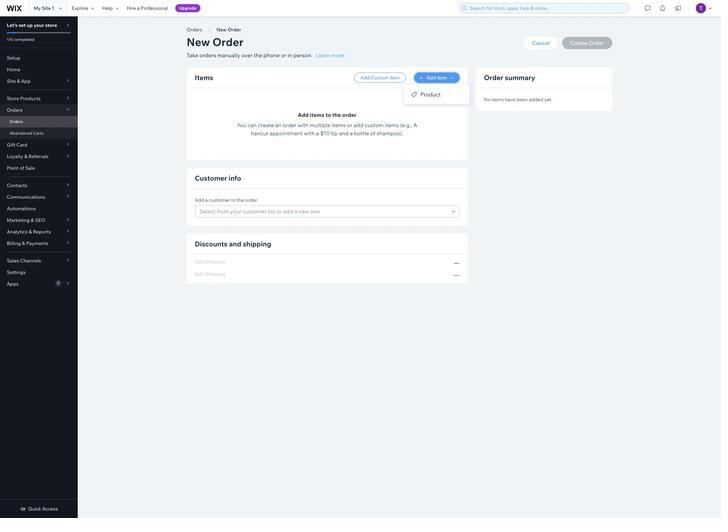 Task type: describe. For each thing, give the bounding box(es) containing it.
1/6 completed
[[7, 37, 34, 42]]

setup link
[[0, 52, 78, 64]]

2 — from the top
[[454, 272, 460, 279]]

home link
[[0, 64, 78, 75]]

access
[[42, 506, 58, 512]]

0 horizontal spatial order
[[245, 197, 257, 203]]

hire a professional
[[127, 5, 168, 11]]

new order
[[217, 27, 241, 33]]

added
[[529, 97, 544, 103]]

sales channels button
[[0, 255, 78, 267]]

home
[[7, 67, 20, 73]]

point of sale
[[7, 165, 35, 171]]

hire
[[127, 5, 136, 11]]

no
[[484, 97, 491, 103]]

& for site
[[17, 78, 20, 84]]

& for marketing
[[31, 217, 34, 223]]

person.
[[294, 52, 313, 59]]

analytics & reports
[[7, 229, 51, 235]]

my site 1
[[34, 5, 54, 11]]

create
[[258, 122, 274, 129]]

learn more link
[[316, 51, 345, 59]]

gift card button
[[0, 139, 78, 151]]

loyalty & referrals button
[[0, 151, 78, 162]]

bottle
[[354, 130, 369, 137]]

add for a
[[195, 197, 204, 203]]

your
[[34, 22, 44, 28]]

2 horizontal spatial order
[[342, 112, 357, 118]]

item inside button
[[390, 75, 400, 81]]

info
[[229, 174, 241, 183]]

new order button
[[213, 25, 245, 35]]

store
[[45, 22, 57, 28]]

setup
[[7, 55, 20, 61]]

or inside new order take orders manually over the phone or in person. learn more
[[281, 52, 287, 59]]

a
[[414, 122, 418, 129]]

let's
[[7, 22, 18, 28]]

manually
[[217, 52, 240, 59]]

quick
[[28, 506, 41, 512]]

Search for tools, apps, help & more... field
[[468, 3, 628, 13]]

to inside add items to the order you can create an order with multiple items or add custom items (e.g., a haircut appointment with a $10 tip and a bottle of shampoo).
[[326, 112, 331, 118]]

orders button
[[0, 104, 78, 116]]

new for new order take orders manually over the phone or in person. learn more
[[187, 35, 210, 49]]

billing
[[7, 241, 21, 247]]

store
[[7, 96, 19, 102]]

items right no
[[492, 97, 504, 103]]

customer
[[195, 174, 227, 183]]

cancel button
[[524, 37, 558, 49]]

order for new order
[[228, 27, 241, 33]]

& for analytics
[[29, 229, 32, 235]]

items
[[195, 73, 213, 82]]

add for item
[[427, 75, 436, 81]]

upgrade button
[[175, 4, 201, 12]]

let's set up your store
[[7, 22, 57, 28]]

product button
[[404, 88, 470, 101]]

marketing
[[7, 217, 30, 223]]

set
[[19, 22, 26, 28]]

add custom item
[[361, 75, 400, 81]]

phone
[[264, 52, 280, 59]]

add for custom
[[361, 75, 370, 81]]

seo
[[35, 217, 45, 223]]

explore
[[72, 5, 88, 11]]

billing & payments
[[7, 241, 48, 247]]

1 inside sidebar element
[[57, 281, 59, 286]]

contacts
[[7, 183, 27, 189]]

(e.g.,
[[400, 122, 413, 129]]

point of sale link
[[0, 162, 78, 174]]

tip
[[331, 130, 338, 137]]

haircut
[[251, 130, 269, 137]]

orders
[[200, 52, 216, 59]]

1 vertical spatial order
[[283, 122, 297, 129]]

custom
[[365, 122, 384, 129]]

summary
[[505, 73, 536, 82]]

0 horizontal spatial the
[[237, 197, 244, 203]]

site & app
[[7, 78, 31, 84]]

the inside new order take orders manually over the phone or in person. learn more
[[254, 52, 262, 59]]

orders for orders button
[[187, 27, 202, 33]]

Select from your customer list or add a new one field
[[197, 206, 450, 217]]

more
[[332, 52, 345, 59]]

no items have been added yet.
[[484, 97, 553, 103]]

abandoned carts
[[10, 131, 44, 136]]

in
[[288, 52, 292, 59]]

add for items
[[298, 112, 309, 118]]

sales channels
[[7, 258, 41, 264]]

yet.
[[545, 97, 553, 103]]

completed
[[14, 37, 34, 42]]



Task type: locate. For each thing, give the bounding box(es) containing it.
store products
[[7, 96, 41, 102]]

1 vertical spatial to
[[231, 197, 236, 203]]

take
[[187, 52, 198, 59]]

orders down store
[[7, 107, 23, 113]]

1 horizontal spatial to
[[326, 112, 331, 118]]

card
[[16, 142, 27, 148]]

upgrade
[[179, 5, 196, 11]]

help
[[102, 5, 113, 11]]

& right billing
[[22, 241, 25, 247]]

& left app
[[17, 78, 20, 84]]

1 vertical spatial site
[[7, 78, 16, 84]]

item inside button
[[437, 75, 447, 81]]

0 vertical spatial and
[[339, 130, 349, 137]]

0 vertical spatial 1
[[52, 5, 54, 11]]

the up tip
[[333, 112, 341, 118]]

orders inside popup button
[[7, 107, 23, 113]]

with down multiple
[[304, 130, 315, 137]]

loyalty
[[7, 154, 23, 160]]

of left the sale
[[20, 165, 24, 171]]

order down new order
[[213, 35, 244, 49]]

item right custom
[[390, 75, 400, 81]]

1 vertical spatial new
[[187, 35, 210, 49]]

items up tip
[[332, 122, 346, 129]]

1 horizontal spatial and
[[339, 130, 349, 137]]

sale
[[25, 165, 35, 171]]

a left '$10'
[[316, 130, 319, 137]]

order right customer
[[245, 197, 257, 203]]

hire a professional link
[[123, 0, 172, 16]]

1
[[52, 5, 54, 11], [57, 281, 59, 286]]

1 vertical spatial the
[[333, 112, 341, 118]]

0 horizontal spatial new
[[187, 35, 210, 49]]

the inside add items to the order you can create an order with multiple items or add custom items (e.g., a haircut appointment with a $10 tip and a bottle of shampoo).
[[333, 112, 341, 118]]

automations link
[[0, 203, 78, 215]]

items
[[492, 97, 504, 103], [310, 112, 325, 118], [332, 122, 346, 129], [385, 122, 399, 129]]

add item
[[427, 75, 447, 81]]

billing & payments button
[[0, 238, 78, 249]]

over
[[242, 52, 253, 59]]

site & app button
[[0, 75, 78, 87]]

0 horizontal spatial 1
[[52, 5, 54, 11]]

order summary
[[484, 73, 536, 82]]

1 vertical spatial order
[[213, 35, 244, 49]]

0 vertical spatial new
[[217, 27, 227, 33]]

or left in
[[281, 52, 287, 59]]

sidebar element
[[0, 16, 78, 519]]

new order take orders manually over the phone or in person. learn more
[[187, 35, 345, 59]]

the right over
[[254, 52, 262, 59]]

automations
[[7, 206, 36, 212]]

—
[[454, 260, 460, 266], [454, 272, 460, 279]]

2 vertical spatial order
[[245, 197, 257, 203]]

to up multiple
[[326, 112, 331, 118]]

and right tip
[[339, 130, 349, 137]]

communications button
[[0, 191, 78, 203]]

referrals
[[28, 154, 49, 160]]

2 vertical spatial the
[[237, 197, 244, 203]]

1 right my
[[52, 5, 54, 11]]

add
[[361, 75, 370, 81], [427, 75, 436, 81], [298, 112, 309, 118], [195, 197, 204, 203]]

2 vertical spatial order
[[484, 73, 504, 82]]

0 vertical spatial to
[[326, 112, 331, 118]]

1 vertical spatial and
[[229, 240, 241, 248]]

and
[[339, 130, 349, 137], [229, 240, 241, 248]]

orders for orders link at the left of the page
[[10, 119, 23, 124]]

channels
[[20, 258, 41, 264]]

1 horizontal spatial of
[[371, 130, 376, 137]]

learn
[[316, 52, 331, 59]]

help button
[[98, 0, 123, 16]]

shampoo).
[[377, 130, 404, 137]]

new for new order
[[217, 27, 227, 33]]

site right my
[[42, 5, 51, 11]]

order up no
[[484, 73, 504, 82]]

1/6
[[7, 37, 13, 42]]

and left shipping
[[229, 240, 241, 248]]

0 horizontal spatial item
[[390, 75, 400, 81]]

professional
[[141, 5, 168, 11]]

2 vertical spatial orders
[[10, 119, 23, 124]]

order up appointment
[[283, 122, 297, 129]]

marketing & seo
[[7, 217, 45, 223]]

& left the reports
[[29, 229, 32, 235]]

new down orders button
[[187, 35, 210, 49]]

2 item from the left
[[437, 75, 447, 81]]

sales
[[7, 258, 19, 264]]

analytics & reports button
[[0, 226, 78, 238]]

with
[[298, 122, 309, 129], [304, 130, 315, 137]]

abandoned
[[10, 131, 32, 136]]

add up "product"
[[427, 75, 436, 81]]

1 item from the left
[[390, 75, 400, 81]]

add
[[354, 122, 364, 129]]

orders for orders popup button
[[7, 107, 23, 113]]

0 horizontal spatial or
[[281, 52, 287, 59]]

settings
[[7, 270, 26, 276]]

1 vertical spatial orders
[[7, 107, 23, 113]]

add inside add items to the order you can create an order with multiple items or add custom items (e.g., a haircut appointment with a $10 tip and a bottle of shampoo).
[[298, 112, 309, 118]]

add left custom
[[361, 75, 370, 81]]

orders up abandoned
[[10, 119, 23, 124]]

settings link
[[0, 267, 78, 278]]

0 vertical spatial site
[[42, 5, 51, 11]]

& inside 'dropdown button'
[[24, 154, 27, 160]]

orders link
[[0, 116, 78, 128]]

gift
[[7, 142, 15, 148]]

and inside add items to the order you can create an order with multiple items or add custom items (e.g., a haircut appointment with a $10 tip and a bottle of shampoo).
[[339, 130, 349, 137]]

order inside the new order button
[[228, 27, 241, 33]]

orders down upgrade button
[[187, 27, 202, 33]]

quick access
[[28, 506, 58, 512]]

0 vertical spatial or
[[281, 52, 287, 59]]

item up product button
[[437, 75, 447, 81]]

contacts button
[[0, 180, 78, 191]]

0 vertical spatial with
[[298, 122, 309, 129]]

to right customer
[[231, 197, 236, 203]]

of inside add items to the order you can create an order with multiple items or add custom items (e.g., a haircut appointment with a $10 tip and a bottle of shampoo).
[[371, 130, 376, 137]]

0 horizontal spatial site
[[7, 78, 16, 84]]

or
[[281, 52, 287, 59], [347, 122, 353, 129]]

to
[[326, 112, 331, 118], [231, 197, 236, 203]]

add left customer
[[195, 197, 204, 203]]

site down home
[[7, 78, 16, 84]]

point
[[7, 165, 19, 171]]

with left multiple
[[298, 122, 309, 129]]

apps
[[7, 281, 19, 287]]

1 horizontal spatial 1
[[57, 281, 59, 286]]

0 vertical spatial —
[[454, 260, 460, 266]]

1 horizontal spatial item
[[437, 75, 447, 81]]

of inside sidebar element
[[20, 165, 24, 171]]

1 vertical spatial —
[[454, 272, 460, 279]]

1 vertical spatial or
[[347, 122, 353, 129]]

products
[[20, 96, 41, 102]]

0 vertical spatial order
[[342, 112, 357, 118]]

new up manually
[[217, 27, 227, 33]]

of down custom
[[371, 130, 376, 137]]

discounts and shipping
[[195, 240, 272, 248]]

can
[[248, 122, 257, 129]]

appointment
[[270, 130, 303, 137]]

shipping
[[243, 240, 272, 248]]

order up add
[[342, 112, 357, 118]]

& for billing
[[22, 241, 25, 247]]

add item button
[[414, 73, 460, 83]]

1 — from the top
[[454, 260, 460, 266]]

1 horizontal spatial site
[[42, 5, 51, 11]]

you
[[237, 122, 247, 129]]

1 vertical spatial with
[[304, 130, 315, 137]]

1 horizontal spatial new
[[217, 27, 227, 33]]

& for loyalty
[[24, 154, 27, 160]]

0 horizontal spatial and
[[229, 240, 241, 248]]

reports
[[33, 229, 51, 235]]

orders inside button
[[187, 27, 202, 33]]

order for new order take orders manually over the phone or in person. learn more
[[213, 35, 244, 49]]

communications
[[7, 194, 45, 200]]

my
[[34, 5, 41, 11]]

loyalty & referrals
[[7, 154, 49, 160]]

cancel
[[533, 40, 550, 46]]

analytics
[[7, 229, 28, 235]]

0 vertical spatial orders
[[187, 27, 202, 33]]

the right customer
[[237, 197, 244, 203]]

quick access button
[[20, 506, 58, 512]]

& left the seo at the left top
[[31, 217, 34, 223]]

&
[[17, 78, 20, 84], [24, 154, 27, 160], [31, 217, 34, 223], [29, 229, 32, 235], [22, 241, 25, 247]]

a left 'bottle'
[[350, 130, 353, 137]]

1 vertical spatial 1
[[57, 281, 59, 286]]

add items to the order you can create an order with multiple items or add custom items (e.g., a haircut appointment with a $10 tip and a bottle of shampoo).
[[237, 112, 418, 137]]

2 horizontal spatial the
[[333, 112, 341, 118]]

customer info
[[195, 174, 241, 183]]

carts
[[33, 131, 44, 136]]

new inside button
[[217, 27, 227, 33]]

site
[[42, 5, 51, 11], [7, 78, 16, 84]]

$10
[[320, 130, 330, 137]]

0 horizontal spatial to
[[231, 197, 236, 203]]

marketing & seo button
[[0, 215, 78, 226]]

1 down settings link
[[57, 281, 59, 286]]

items up the shampoo).
[[385, 122, 399, 129]]

items up multiple
[[310, 112, 325, 118]]

new
[[217, 27, 227, 33], [187, 35, 210, 49]]

add up appointment
[[298, 112, 309, 118]]

orders button
[[183, 25, 206, 35]]

a left customer
[[205, 197, 208, 203]]

1 vertical spatial of
[[20, 165, 24, 171]]

site inside dropdown button
[[7, 78, 16, 84]]

1 horizontal spatial order
[[283, 122, 297, 129]]

order up manually
[[228, 27, 241, 33]]

1 horizontal spatial or
[[347, 122, 353, 129]]

add inside button
[[361, 75, 370, 81]]

new inside new order take orders manually over the phone or in person. learn more
[[187, 35, 210, 49]]

0 horizontal spatial of
[[20, 165, 24, 171]]

or left add
[[347, 122, 353, 129]]

a right the hire
[[137, 5, 140, 11]]

0 vertical spatial the
[[254, 52, 262, 59]]

0 vertical spatial order
[[228, 27, 241, 33]]

or inside add items to the order you can create an order with multiple items or add custom items (e.g., a haircut appointment with a $10 tip and a bottle of shampoo).
[[347, 122, 353, 129]]

store products button
[[0, 93, 78, 104]]

multiple
[[310, 122, 331, 129]]

& right loyalty
[[24, 154, 27, 160]]

order inside new order take orders manually over the phone or in person. learn more
[[213, 35, 244, 49]]

add a customer to the order
[[195, 197, 257, 203]]

have
[[505, 97, 516, 103]]

app
[[21, 78, 31, 84]]

0 vertical spatial of
[[371, 130, 376, 137]]

1 horizontal spatial the
[[254, 52, 262, 59]]

add inside button
[[427, 75, 436, 81]]



